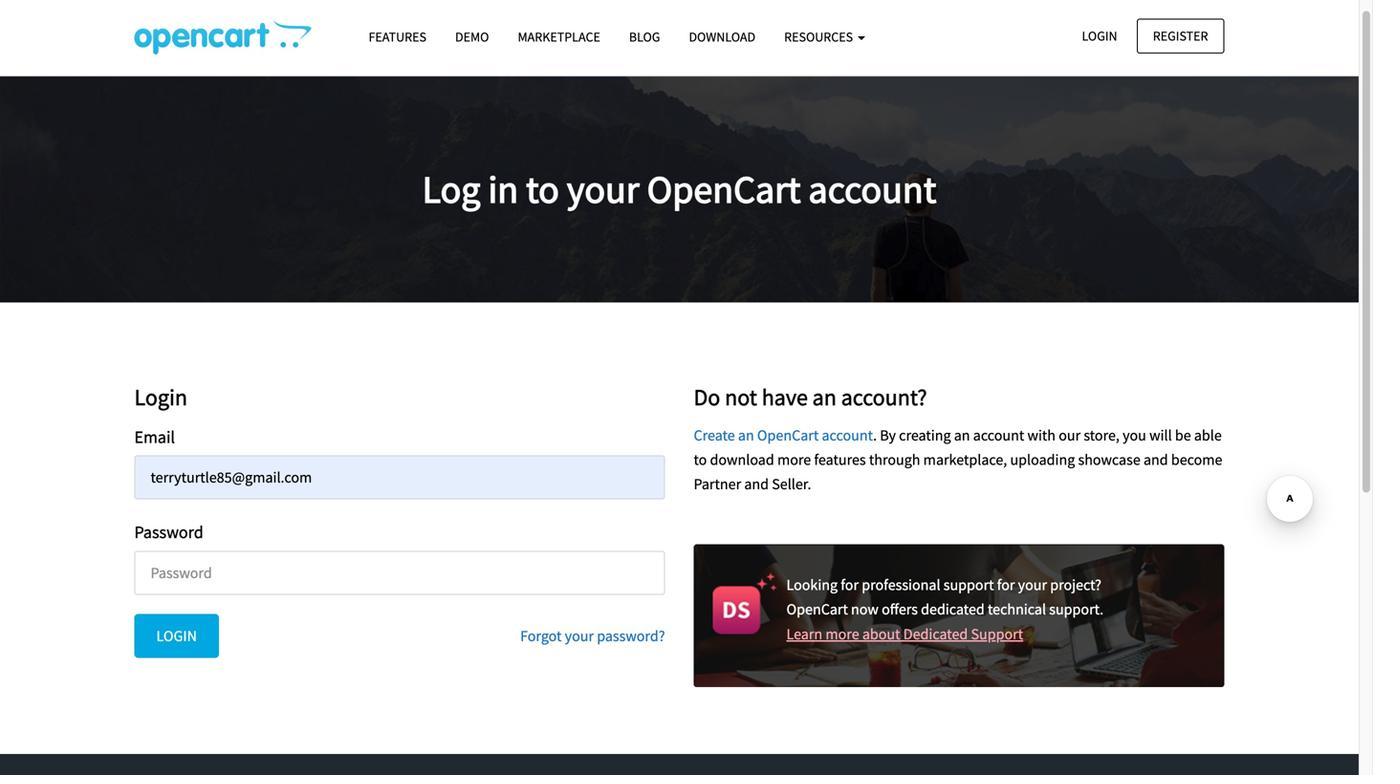 Task type: vqa. For each thing, say whether or not it's contained in the screenshot.
Buy
no



Task type: locate. For each thing, give the bounding box(es) containing it.
0 horizontal spatial more
[[777, 450, 811, 469]]

1 horizontal spatial an
[[812, 383, 837, 412]]

resources link
[[770, 20, 880, 54]]

technical
[[988, 600, 1046, 619]]

0 vertical spatial to
[[526, 165, 559, 213]]

1 horizontal spatial and
[[1144, 450, 1168, 469]]

blog
[[629, 28, 660, 45]]

an right have
[[812, 383, 837, 412]]

now
[[851, 600, 879, 619]]

store,
[[1084, 426, 1120, 445]]

resources
[[784, 28, 856, 45]]

marketplace,
[[923, 450, 1007, 469]]

2 vertical spatial your
[[565, 627, 594, 646]]

your inside 'looking for professional support for your project? opencart now offers dedicated technical support. learn more about dedicated support'
[[1018, 576, 1047, 595]]

password?
[[597, 627, 665, 646]]

0 horizontal spatial for
[[841, 576, 859, 595]]

not
[[725, 383, 757, 412]]

1 vertical spatial and
[[744, 475, 769, 494]]

support
[[944, 576, 994, 595]]

2 for from the left
[[997, 576, 1015, 595]]

login for login button
[[156, 627, 197, 646]]

and down will
[[1144, 450, 1168, 469]]

opencart
[[647, 165, 801, 213], [757, 426, 819, 445], [786, 600, 848, 619]]

to down create
[[694, 450, 707, 469]]

an up marketplace,
[[954, 426, 970, 445]]

login inside button
[[156, 627, 197, 646]]

an
[[812, 383, 837, 412], [738, 426, 754, 445], [954, 426, 970, 445]]

looking for professional support for your project? opencart now offers dedicated technical support. learn more about dedicated support
[[786, 576, 1104, 644]]

in
[[488, 165, 518, 213]]

0 vertical spatial opencart
[[647, 165, 801, 213]]

account?
[[841, 383, 927, 412]]

more down now
[[826, 625, 859, 644]]

password
[[134, 522, 203, 543]]

support
[[971, 625, 1023, 644]]

2 vertical spatial login
[[156, 627, 197, 646]]

an up the download
[[738, 426, 754, 445]]

account
[[809, 165, 936, 213], [822, 426, 873, 445], [973, 426, 1024, 445]]

download link
[[675, 20, 770, 54]]

. by creating an account with our store, you will be able to download more features through marketplace, uploading showcase and become partner and seller.
[[694, 426, 1222, 494]]

more for about
[[826, 625, 859, 644]]

login button
[[134, 614, 219, 658]]

0 vertical spatial more
[[777, 450, 811, 469]]

and down the download
[[744, 475, 769, 494]]

partner
[[694, 475, 741, 494]]

account inside '. by creating an account with our store, you will be able to download more features through marketplace, uploading showcase and become partner and seller.'
[[973, 426, 1024, 445]]

by
[[880, 426, 896, 445]]

through
[[869, 450, 920, 469]]

dedicated
[[921, 600, 985, 619]]

for
[[841, 576, 859, 595], [997, 576, 1015, 595]]

more inside '. by creating an account with our store, you will be able to download more features through marketplace, uploading showcase and become partner and seller.'
[[777, 450, 811, 469]]

opencart - account login image
[[134, 20, 311, 55]]

Email text field
[[134, 456, 665, 500]]

0 horizontal spatial to
[[526, 165, 559, 213]]

more inside 'looking for professional support for your project? opencart now offers dedicated technical support. learn more about dedicated support'
[[826, 625, 859, 644]]

login
[[1082, 27, 1117, 44], [134, 383, 187, 412], [156, 627, 197, 646]]

to
[[526, 165, 559, 213], [694, 450, 707, 469]]

be
[[1175, 426, 1191, 445]]

1 horizontal spatial to
[[694, 450, 707, 469]]

for up the technical
[[997, 576, 1015, 595]]

features
[[814, 450, 866, 469]]

an for . by creating an account with our store, you will be able to download more features through marketplace, uploading showcase and become partner and seller.
[[954, 426, 970, 445]]

1 horizontal spatial more
[[826, 625, 859, 644]]

become
[[1171, 450, 1222, 469]]

1 vertical spatial to
[[694, 450, 707, 469]]

1 horizontal spatial for
[[997, 576, 1015, 595]]

dedicated
[[903, 625, 968, 644]]

demo link
[[441, 20, 503, 54]]

1 vertical spatial more
[[826, 625, 859, 644]]

1 vertical spatial your
[[1018, 576, 1047, 595]]

support.
[[1049, 600, 1104, 619]]

to right in
[[526, 165, 559, 213]]

more up seller.
[[777, 450, 811, 469]]

0 vertical spatial login
[[1082, 27, 1117, 44]]

2 horizontal spatial an
[[954, 426, 970, 445]]

showcase
[[1078, 450, 1141, 469]]

do not have an account?
[[694, 383, 927, 412]]

our
[[1059, 426, 1081, 445]]

your
[[567, 165, 639, 213], [1018, 576, 1047, 595], [565, 627, 594, 646]]

more
[[777, 450, 811, 469], [826, 625, 859, 644]]

an inside '. by creating an account with our store, you will be able to download more features through marketplace, uploading showcase and become partner and seller.'
[[954, 426, 970, 445]]

2 vertical spatial opencart
[[786, 600, 848, 619]]

offers
[[882, 600, 918, 619]]

and
[[1144, 450, 1168, 469], [744, 475, 769, 494]]

create
[[694, 426, 735, 445]]

for up now
[[841, 576, 859, 595]]



Task type: describe. For each thing, give the bounding box(es) containing it.
professional
[[862, 576, 940, 595]]

.
[[873, 426, 877, 445]]

opencart inside 'looking for professional support for your project? opencart now offers dedicated technical support. learn more about dedicated support'
[[786, 600, 848, 619]]

0 vertical spatial your
[[567, 165, 639, 213]]

you
[[1123, 426, 1146, 445]]

log
[[422, 165, 480, 213]]

able
[[1194, 426, 1222, 445]]

seller.
[[772, 475, 811, 494]]

0 vertical spatial and
[[1144, 450, 1168, 469]]

learn
[[786, 625, 823, 644]]

to inside '. by creating an account with our store, you will be able to download more features through marketplace, uploading showcase and become partner and seller.'
[[694, 450, 707, 469]]

email
[[134, 426, 175, 448]]

marketplace link
[[503, 20, 615, 54]]

features link
[[354, 20, 441, 54]]

login for login link
[[1082, 27, 1117, 44]]

login link
[[1066, 19, 1134, 53]]

with
[[1027, 426, 1056, 445]]

1 vertical spatial login
[[134, 383, 187, 412]]

1 vertical spatial opencart
[[757, 426, 819, 445]]

demo
[[455, 28, 489, 45]]

register link
[[1137, 19, 1224, 53]]

have
[[762, 383, 808, 412]]

Password password field
[[134, 551, 665, 595]]

an for do not have an account?
[[812, 383, 837, 412]]

forgot
[[520, 627, 562, 646]]

forgot your password? link
[[520, 627, 665, 646]]

more for features
[[777, 450, 811, 469]]

create an opencart account
[[694, 426, 873, 445]]

log in to your opencart account
[[422, 165, 936, 213]]

do
[[694, 383, 720, 412]]

download
[[710, 450, 774, 469]]

marketplace
[[518, 28, 600, 45]]

1 for from the left
[[841, 576, 859, 595]]

features
[[369, 28, 426, 45]]

blog link
[[615, 20, 675, 54]]

creating
[[899, 426, 951, 445]]

uploading
[[1010, 450, 1075, 469]]

forgot your password?
[[520, 627, 665, 646]]

0 horizontal spatial an
[[738, 426, 754, 445]]

register
[[1153, 27, 1208, 44]]

learn more about dedicated support link
[[786, 625, 1023, 644]]

project?
[[1050, 576, 1102, 595]]

looking
[[786, 576, 838, 595]]

download
[[689, 28, 756, 45]]

about
[[862, 625, 900, 644]]

create an opencart account link
[[694, 426, 873, 445]]

will
[[1149, 426, 1172, 445]]

0 horizontal spatial and
[[744, 475, 769, 494]]



